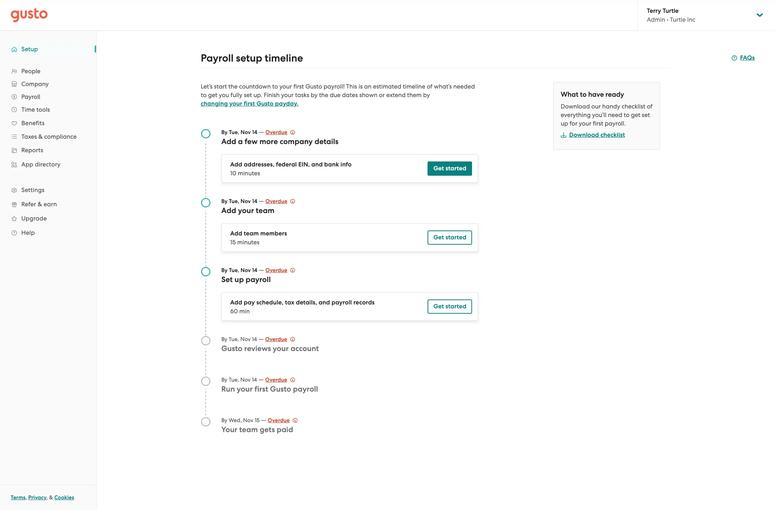 Task type: vqa. For each thing, say whether or not it's contained in the screenshot.
40
no



Task type: describe. For each thing, give the bounding box(es) containing it.
get started for team
[[434, 234, 467, 241]]

finish
[[264, 92, 280, 99]]

people button
[[7, 65, 89, 78]]

download checklist link
[[561, 131, 625, 139]]

first inside download our handy checklist of everything you'll need to get set up for your first payroll.
[[593, 120, 603, 127]]

have
[[588, 90, 604, 99]]

tax
[[285, 299, 294, 307]]

tue, for add your team
[[229, 198, 239, 205]]

due
[[330, 92, 341, 99]]

company
[[21, 80, 49, 88]]

1 vertical spatial checklist
[[601, 131, 625, 139]]

need
[[608, 111, 622, 119]]

your right run
[[237, 385, 253, 394]]

checklist inside download our handy checklist of everything you'll need to get set up for your first payroll.
[[622, 103, 646, 110]]

few
[[245, 137, 258, 146]]

your inside download our handy checklist of everything you'll need to get set up for your first payroll.
[[579, 120, 591, 127]]

gusto reviews your account
[[221, 344, 319, 354]]

what's
[[434, 83, 452, 90]]

home image
[[11, 8, 48, 22]]

by tue, nov 14 — for first
[[221, 376, 265, 384]]

payday.
[[275, 100, 299, 108]]

tools
[[36, 106, 50, 113]]

by for gusto reviews your account
[[221, 337, 227, 343]]

2 by from the left
[[423, 92, 430, 99]]

add addresses, federal ein, and bank info 10 minutes
[[230, 161, 352, 177]]

overdue button for payroll
[[265, 266, 295, 275]]

minutes inside add addresses, federal ein, and bank info 10 minutes
[[238, 170, 260, 177]]

15 for team
[[230, 239, 236, 246]]

dates
[[342, 92, 358, 99]]

settings link
[[7, 184, 89, 197]]

the inside let's start the countdown to your first gusto payroll! this is an estimated                     timeline of what's needed to get you fully set up.
[[228, 83, 238, 90]]

download checklist
[[569, 131, 625, 139]]

0 horizontal spatial up
[[235, 275, 244, 285]]

up.
[[254, 92, 262, 99]]

by for set up payroll
[[221, 267, 228, 274]]

by tue, nov 14 — for few
[[221, 129, 265, 136]]

and inside add pay schedule, tax details, and payroll records 60 min
[[319, 299, 330, 307]]

your team gets paid
[[221, 426, 293, 435]]

or
[[379, 92, 385, 99]]

payroll inside add pay schedule, tax details, and payroll records 60 min
[[332, 299, 352, 307]]

shown
[[359, 92, 378, 99]]

add a few more company details
[[221, 137, 339, 146]]

add for add addresses, federal ein, and bank info 10 minutes
[[230, 161, 242, 168]]

download for download checklist
[[569, 131, 599, 139]]

gets
[[260, 426, 275, 435]]

gusto navigation element
[[0, 31, 96, 251]]

circle blank image for gusto reviews your account
[[201, 336, 211, 346]]

run
[[221, 385, 235, 394]]

by tue, nov 14 — for payroll
[[221, 267, 265, 274]]

& for earn
[[38, 201, 42, 208]]

to up finish
[[272, 83, 278, 90]]

60
[[230, 308, 238, 315]]

you'll
[[592, 111, 607, 119]]

privacy
[[28, 495, 46, 501]]

nov for few
[[241, 129, 251, 136]]

company
[[280, 137, 313, 146]]

nov for first
[[240, 377, 251, 384]]

15 for wed,
[[255, 418, 260, 424]]

team for members
[[244, 230, 259, 238]]

add for add team members 15 minutes
[[230, 230, 242, 238]]

timeline inside let's start the countdown to your first gusto payroll! this is an estimated                     timeline of what's needed to get you fully set up.
[[403, 83, 425, 90]]

app directory
[[21, 161, 61, 168]]

to down let's
[[201, 92, 207, 99]]

start
[[214, 83, 227, 90]]

14 for payroll
[[252, 267, 257, 274]]

overdue button for gets
[[268, 417, 298, 425]]

schedule,
[[256, 299, 284, 307]]

let's
[[201, 83, 213, 90]]

for
[[570, 120, 578, 127]]

tue, for gusto reviews your account
[[229, 337, 239, 343]]

payroll setup timeline
[[201, 52, 303, 64]]

— for your
[[259, 336, 264, 343]]

0 horizontal spatial timeline
[[265, 52, 303, 64]]

needed
[[453, 83, 475, 90]]

add your team
[[221, 206, 274, 215]]

ready
[[606, 90, 624, 99]]

add for add pay schedule, tax details, and payroll records 60 min
[[230, 299, 242, 307]]

overdue for payroll
[[265, 267, 287, 274]]

— for team
[[259, 198, 264, 205]]

add team members 15 minutes
[[230, 230, 287, 246]]

changing your first gusto payday. button
[[201, 100, 299, 108]]

details
[[315, 137, 339, 146]]

get started button for set up payroll
[[428, 300, 472, 314]]

what to have ready
[[561, 90, 624, 99]]

more
[[260, 137, 278, 146]]

upgrade
[[21, 215, 47, 222]]

set inside download our handy checklist of everything you'll need to get set up for your first payroll.
[[642, 111, 650, 119]]

members
[[260, 230, 287, 238]]

finish your tasks by the due dates shown or extend them by changing your first gusto payday.
[[201, 92, 430, 108]]

people
[[21, 68, 41, 75]]

of inside download our handy checklist of everything you'll need to get set up for your first payroll.
[[647, 103, 653, 110]]

directory
[[35, 161, 61, 168]]

list containing people
[[0, 65, 96, 240]]

run your first gusto payroll
[[221, 385, 318, 394]]

records
[[353, 299, 375, 307]]

overdue for first
[[265, 377, 287, 384]]

time tools
[[21, 106, 50, 113]]

download our handy checklist of everything you'll need to get set up for your first payroll.
[[561, 103, 653, 127]]

circle blank image for your team gets paid
[[201, 417, 211, 427]]

setup
[[236, 52, 262, 64]]

payroll.
[[605, 120, 626, 127]]

taxes & compliance
[[21, 133, 77, 140]]

benefits link
[[7, 117, 89, 130]]

the inside finish your tasks by the due dates shown or extend them by changing your first gusto payday.
[[319, 92, 328, 99]]

this
[[346, 83, 357, 90]]

terms
[[11, 495, 26, 501]]

overdue for gets
[[268, 418, 290, 424]]

faqs
[[740, 54, 755, 62]]

our
[[591, 103, 601, 110]]

payroll button
[[7, 90, 89, 103]]

wed,
[[229, 418, 242, 424]]

account
[[291, 344, 319, 354]]

1 , from the left
[[26, 495, 27, 501]]

10
[[230, 170, 236, 177]]

by for your team gets paid
[[221, 418, 227, 424]]

refer & earn link
[[7, 198, 89, 211]]

nov for payroll
[[241, 267, 251, 274]]

by wed, nov 15 —
[[221, 417, 268, 424]]

— for payroll
[[259, 267, 264, 274]]

settings
[[21, 187, 44, 194]]

reports link
[[7, 144, 89, 157]]

add for add a few more company details
[[221, 137, 236, 146]]

cookies button
[[54, 494, 74, 502]]

gusto inside finish your tasks by the due dates shown or extend them by changing your first gusto payday.
[[257, 100, 274, 108]]

to left have
[[580, 90, 587, 99]]

0 horizontal spatial payroll
[[246, 275, 271, 285]]

a
[[238, 137, 243, 146]]

your down 'fully' at left top
[[229, 100, 242, 108]]

addresses,
[[244, 161, 275, 168]]

first inside finish your tasks by the due dates shown or extend them by changing your first gusto payday.
[[244, 100, 255, 108]]

nov for gets
[[243, 418, 253, 424]]

overdue for your
[[265, 337, 287, 343]]

payroll!
[[324, 83, 345, 90]]

download for download our handy checklist of everything you'll need to get set up for your first payroll.
[[561, 103, 590, 110]]



Task type: locate. For each thing, give the bounding box(es) containing it.
by inside by wed, nov 15 —
[[221, 418, 227, 424]]

earn
[[44, 201, 57, 208]]

them
[[407, 92, 422, 99]]

, left cookies button
[[46, 495, 48, 501]]

1 get started from the top
[[434, 165, 467, 172]]

countdown
[[239, 83, 271, 90]]

15 inside by wed, nov 15 —
[[255, 418, 260, 424]]

upgrade link
[[7, 212, 89, 225]]

timeline up the them at the top of page
[[403, 83, 425, 90]]

set up changing your first gusto payday. button
[[244, 92, 252, 99]]

— for first
[[259, 376, 264, 384]]

1 started from the top
[[446, 165, 467, 172]]

get started button for add your team
[[428, 231, 472, 245]]

reviews
[[244, 344, 271, 354]]

0 vertical spatial get
[[434, 165, 444, 172]]

your right reviews
[[273, 344, 289, 354]]

up right set
[[235, 275, 244, 285]]

1 horizontal spatial ,
[[46, 495, 48, 501]]

time
[[21, 106, 35, 113]]

1 vertical spatial payroll
[[21, 93, 40, 100]]

1 vertical spatial get
[[631, 111, 640, 119]]

0 vertical spatial of
[[427, 83, 433, 90]]

overdue button up run your first gusto payroll
[[265, 376, 295, 385]]

4 by tue, nov 14 — from the top
[[221, 336, 265, 343]]

download inside download our handy checklist of everything you'll need to get set up for your first payroll.
[[561, 103, 590, 110]]

1 horizontal spatial set
[[642, 111, 650, 119]]

2 get from the top
[[434, 234, 444, 241]]

details,
[[296, 299, 317, 307]]

tue, for add a few more company details
[[229, 129, 239, 136]]

team down by wed, nov 15 —
[[239, 426, 258, 435]]

setup link
[[7, 43, 89, 56]]

2 circle blank image from the top
[[201, 377, 211, 387]]

nov for team
[[241, 198, 251, 205]]

overdue button for your
[[265, 335, 295, 344]]

get inside let's start the countdown to your first gusto payroll! this is an estimated                     timeline of what's needed to get you fully set up.
[[208, 92, 217, 99]]

&
[[38, 133, 43, 140], [38, 201, 42, 208], [49, 495, 53, 501]]

1 horizontal spatial timeline
[[403, 83, 425, 90]]

14 for few
[[252, 129, 257, 136]]

nov for your
[[240, 337, 251, 343]]

14
[[252, 129, 257, 136], [252, 198, 257, 205], [252, 267, 257, 274], [252, 337, 257, 343], [252, 377, 257, 384]]

1 by from the left
[[311, 92, 318, 99]]

your right for
[[579, 120, 591, 127]]

team for gets
[[239, 426, 258, 435]]

— up run your first gusto payroll
[[259, 376, 264, 384]]

14 for your
[[252, 337, 257, 343]]

2 vertical spatial &
[[49, 495, 53, 501]]

by for add a few more company details
[[221, 129, 228, 136]]

by tue, nov 14 — up run
[[221, 376, 265, 384]]

nov up set up payroll
[[241, 267, 251, 274]]

overdue button up tax
[[265, 266, 295, 275]]

3 get started from the top
[[434, 303, 467, 311]]

you
[[219, 92, 229, 99]]

14 up reviews
[[252, 337, 257, 343]]

0 vertical spatial the
[[228, 83, 238, 90]]

3 by tue, nov 14 — from the top
[[221, 267, 265, 274]]

1 horizontal spatial 15
[[255, 418, 260, 424]]

taxes & compliance button
[[7, 130, 89, 143]]

2 tue, from the top
[[229, 198, 239, 205]]

2 get started button from the top
[[428, 231, 472, 245]]

to right need
[[624, 111, 630, 119]]

0 horizontal spatial payroll
[[21, 93, 40, 100]]

set inside let's start the countdown to your first gusto payroll! this is an estimated                     timeline of what's needed to get you fully set up.
[[244, 92, 252, 99]]

started for add your team
[[446, 234, 467, 241]]

5 tue, from the top
[[229, 377, 239, 384]]

pay
[[244, 299, 255, 307]]

your up finish
[[280, 83, 292, 90]]

list
[[0, 65, 96, 240]]

0 vertical spatial turtle
[[663, 7, 679, 15]]

taxes
[[21, 133, 37, 140]]

— up 'add your team'
[[259, 198, 264, 205]]

inc
[[687, 16, 696, 23]]

checklist down "payroll."
[[601, 131, 625, 139]]

your
[[280, 83, 292, 90], [281, 92, 294, 99], [229, 100, 242, 108], [579, 120, 591, 127], [238, 206, 254, 215], [273, 344, 289, 354], [237, 385, 253, 394]]

& left cookies
[[49, 495, 53, 501]]

terms , privacy , & cookies
[[11, 495, 74, 501]]

tue, up 'add your team'
[[229, 198, 239, 205]]

overdue button up add a few more company details
[[265, 128, 295, 137]]

overdue up set up payroll
[[265, 267, 287, 274]]

the up 'fully' at left top
[[228, 83, 238, 90]]

1 vertical spatial the
[[319, 92, 328, 99]]

nov up a
[[241, 129, 251, 136]]

2 vertical spatial payroll
[[293, 385, 318, 394]]

nov up 'add your team'
[[241, 198, 251, 205]]

1 vertical spatial up
[[235, 275, 244, 285]]

nov up run your first gusto payroll
[[240, 377, 251, 384]]

team inside 'add team members 15 minutes'
[[244, 230, 259, 238]]

1 by from the top
[[221, 129, 228, 136]]

tue, up run
[[229, 377, 239, 384]]

overdue button for team
[[265, 197, 295, 206]]

by right "tasks"
[[311, 92, 318, 99]]

& left earn
[[38, 201, 42, 208]]

1 horizontal spatial get
[[631, 111, 640, 119]]

bank
[[324, 161, 339, 168]]

2 vertical spatial started
[[446, 303, 467, 311]]

admin
[[647, 16, 665, 23]]

1 get from the top
[[434, 165, 444, 172]]

14 up run your first gusto payroll
[[252, 377, 257, 384]]

reports
[[21, 147, 43, 154]]

and
[[311, 161, 323, 168], [319, 299, 330, 307]]

first inside let's start the countdown to your first gusto payroll! this is an estimated                     timeline of what's needed to get you fully set up.
[[293, 83, 304, 90]]

add for add your team
[[221, 206, 236, 215]]

0 horizontal spatial by
[[311, 92, 318, 99]]

by
[[311, 92, 318, 99], [423, 92, 430, 99]]

0 vertical spatial get
[[208, 92, 217, 99]]

download up everything
[[561, 103, 590, 110]]

0 vertical spatial and
[[311, 161, 323, 168]]

1 horizontal spatial up
[[561, 120, 568, 127]]

of inside let's start the countdown to your first gusto payroll! this is an estimated                     timeline of what's needed to get you fully set up.
[[427, 83, 433, 90]]

0 vertical spatial &
[[38, 133, 43, 140]]

add
[[221, 137, 236, 146], [230, 161, 242, 168], [221, 206, 236, 215], [230, 230, 242, 238], [230, 299, 242, 307]]

federal
[[276, 161, 297, 168]]

overdue for team
[[265, 198, 287, 205]]

get up changing
[[208, 92, 217, 99]]

by for add your team
[[221, 198, 228, 205]]

extend
[[386, 92, 406, 99]]

estimated
[[373, 83, 401, 90]]

— for few
[[259, 129, 264, 136]]

6 by from the top
[[221, 418, 227, 424]]

0 vertical spatial payroll
[[246, 275, 271, 285]]

payroll up "start"
[[201, 52, 234, 64]]

1 horizontal spatial by
[[423, 92, 430, 99]]

tue, up a
[[229, 129, 239, 136]]

0 vertical spatial circle blank image
[[201, 336, 211, 346]]

app directory link
[[7, 158, 89, 171]]

your up 'add team members 15 minutes'
[[238, 206, 254, 215]]

everything
[[561, 111, 591, 119]]

1 get started button from the top
[[428, 162, 472, 176]]

first down you'll
[[593, 120, 603, 127]]

get for set up payroll
[[434, 303, 444, 311]]

by tue, nov 14 — for team
[[221, 198, 265, 205]]

the left due on the left of the page
[[319, 92, 328, 99]]

1 vertical spatial circle blank image
[[201, 377, 211, 387]]

1 vertical spatial of
[[647, 103, 653, 110]]

14 for team
[[252, 198, 257, 205]]

— up set up payroll
[[259, 267, 264, 274]]

by tue, nov 14 — up 'add your team'
[[221, 198, 265, 205]]

nov up your team gets paid
[[243, 418, 253, 424]]

refer
[[21, 201, 36, 208]]

terms link
[[11, 495, 26, 501]]

1 vertical spatial and
[[319, 299, 330, 307]]

terry
[[647, 7, 661, 15]]

by right the them at the top of page
[[423, 92, 430, 99]]

get started for payroll
[[434, 303, 467, 311]]

0 horizontal spatial the
[[228, 83, 238, 90]]

is
[[359, 83, 363, 90]]

0 vertical spatial up
[[561, 120, 568, 127]]

14 up set up payroll
[[252, 267, 257, 274]]

gusto inside let's start the countdown to your first gusto payroll! this is an estimated                     timeline of what's needed to get you fully set up.
[[305, 83, 322, 90]]

tue, down "60"
[[229, 337, 239, 343]]

help
[[21, 229, 35, 236]]

by tue, nov 14 — up a
[[221, 129, 265, 136]]

& right taxes
[[38, 133, 43, 140]]

0 horizontal spatial 15
[[230, 239, 236, 246]]

team up members
[[256, 206, 274, 215]]

1 vertical spatial download
[[569, 131, 599, 139]]

help link
[[7, 226, 89, 239]]

payroll for payroll setup timeline
[[201, 52, 234, 64]]

circle blank image for run your first gusto payroll
[[201, 377, 211, 387]]

1 vertical spatial timeline
[[403, 83, 425, 90]]

an
[[364, 83, 372, 90]]

1 vertical spatial &
[[38, 201, 42, 208]]

5 by from the top
[[221, 377, 227, 384]]

3 circle blank image from the top
[[201, 417, 211, 427]]

payroll for payroll
[[21, 93, 40, 100]]

1 horizontal spatial of
[[647, 103, 653, 110]]

started
[[446, 165, 467, 172], [446, 234, 467, 241], [446, 303, 467, 311]]

minutes down 'add your team'
[[237, 239, 259, 246]]

& for compliance
[[38, 133, 43, 140]]

3 tue, from the top
[[229, 267, 239, 274]]

payroll inside dropdown button
[[21, 93, 40, 100]]

add inside add pay schedule, tax details, and payroll records 60 min
[[230, 299, 242, 307]]

1 vertical spatial set
[[642, 111, 650, 119]]

15 down 'add your team'
[[230, 239, 236, 246]]

15
[[230, 239, 236, 246], [255, 418, 260, 424]]

faqs button
[[732, 54, 755, 62]]

turtle right the •
[[670, 16, 686, 23]]

by tue, nov 14 — up reviews
[[221, 336, 265, 343]]

up
[[561, 120, 568, 127], [235, 275, 244, 285]]

— up more
[[259, 129, 264, 136]]

overdue button for few
[[265, 128, 295, 137]]

minutes down addresses,
[[238, 170, 260, 177]]

and inside add addresses, federal ein, and bank info 10 minutes
[[311, 161, 323, 168]]

15 inside 'add team members 15 minutes'
[[230, 239, 236, 246]]

turtle
[[663, 7, 679, 15], [670, 16, 686, 23]]

privacy link
[[28, 495, 46, 501]]

•
[[667, 16, 669, 23]]

2 , from the left
[[46, 495, 48, 501]]

nov up reviews
[[240, 337, 251, 343]]

up inside download our handy checklist of everything you'll need to get set up for your first payroll.
[[561, 120, 568, 127]]

by tue, nov 14 — up set up payroll
[[221, 267, 265, 274]]

2 vertical spatial get
[[434, 303, 444, 311]]

0 horizontal spatial of
[[427, 83, 433, 90]]

,
[[26, 495, 27, 501], [46, 495, 48, 501]]

1 vertical spatial payroll
[[332, 299, 352, 307]]

0 vertical spatial 15
[[230, 239, 236, 246]]

3 by from the top
[[221, 267, 228, 274]]

payroll up time at the left top
[[21, 93, 40, 100]]

tue, up set
[[229, 267, 239, 274]]

nov inside by wed, nov 15 —
[[243, 418, 253, 424]]

timeline right setup
[[265, 52, 303, 64]]

0 vertical spatial checklist
[[622, 103, 646, 110]]

1 vertical spatial get started
[[434, 234, 467, 241]]

tue, for set up payroll
[[229, 267, 239, 274]]

get right need
[[631, 111, 640, 119]]

1 vertical spatial get
[[434, 234, 444, 241]]

0 vertical spatial get started button
[[428, 162, 472, 176]]

2 get started from the top
[[434, 234, 467, 241]]

2 started from the top
[[446, 234, 467, 241]]

by for run your first gusto payroll
[[221, 377, 227, 384]]

set
[[221, 275, 233, 285]]

overdue up add a few more company details
[[265, 129, 287, 136]]

get inside download our handy checklist of everything you'll need to get set up for your first payroll.
[[631, 111, 640, 119]]

payroll
[[246, 275, 271, 285], [332, 299, 352, 307], [293, 385, 318, 394]]

1 vertical spatial minutes
[[237, 239, 259, 246]]

& inside dropdown button
[[38, 133, 43, 140]]

0 vertical spatial team
[[256, 206, 274, 215]]

and right ein,
[[311, 161, 323, 168]]

add inside add addresses, federal ein, and bank info 10 minutes
[[230, 161, 242, 168]]

and right details,
[[319, 299, 330, 307]]

your up payday.
[[281, 92, 294, 99]]

1 vertical spatial 15
[[255, 418, 260, 424]]

overdue button up gusto reviews your account
[[265, 335, 295, 344]]

1 tue, from the top
[[229, 129, 239, 136]]

14 up 'few'
[[252, 129, 257, 136]]

checklist
[[622, 103, 646, 110], [601, 131, 625, 139]]

add pay schedule, tax details, and payroll records 60 min
[[230, 299, 375, 315]]

overdue up run your first gusto payroll
[[265, 377, 287, 384]]

circle blank image
[[201, 336, 211, 346], [201, 377, 211, 387], [201, 417, 211, 427]]

turtle up the •
[[663, 7, 679, 15]]

fully
[[231, 92, 242, 99]]

4 tue, from the top
[[229, 337, 239, 343]]

let's start the countdown to your first gusto payroll! this is an estimated                     timeline of what's needed to get you fully set up.
[[201, 83, 475, 99]]

14 up 'add your team'
[[252, 198, 257, 205]]

4 by from the top
[[221, 337, 227, 343]]

first up "tasks"
[[293, 83, 304, 90]]

0 vertical spatial timeline
[[265, 52, 303, 64]]

& inside "link"
[[38, 201, 42, 208]]

1 vertical spatial started
[[446, 234, 467, 241]]

— for gets
[[261, 417, 266, 424]]

1 horizontal spatial the
[[319, 92, 328, 99]]

0 vertical spatial minutes
[[238, 170, 260, 177]]

5 by tue, nov 14 — from the top
[[221, 376, 265, 384]]

refer & earn
[[21, 201, 57, 208]]

2 by from the top
[[221, 198, 228, 205]]

overdue up gusto reviews your account
[[265, 337, 287, 343]]

0 vertical spatial set
[[244, 92, 252, 99]]

overdue up "paid"
[[268, 418, 290, 424]]

14 for first
[[252, 377, 257, 384]]

0 vertical spatial get started
[[434, 165, 467, 172]]

tasks
[[295, 92, 309, 99]]

1 vertical spatial get started button
[[428, 231, 472, 245]]

of
[[427, 83, 433, 90], [647, 103, 653, 110]]

ein,
[[298, 161, 310, 168]]

overdue button up "paid"
[[268, 417, 298, 425]]

2 vertical spatial circle blank image
[[201, 417, 211, 427]]

setup
[[21, 46, 38, 53]]

get for add your team
[[434, 234, 444, 241]]

team left members
[[244, 230, 259, 238]]

nov
[[241, 129, 251, 136], [241, 198, 251, 205], [241, 267, 251, 274], [240, 337, 251, 343], [240, 377, 251, 384], [243, 418, 253, 424]]

started for set up payroll
[[446, 303, 467, 311]]

1 by tue, nov 14 — from the top
[[221, 129, 265, 136]]

0 vertical spatial download
[[561, 103, 590, 110]]

—
[[259, 129, 264, 136], [259, 198, 264, 205], [259, 267, 264, 274], [259, 336, 264, 343], [259, 376, 264, 384], [261, 417, 266, 424]]

— up gets
[[261, 417, 266, 424]]

first
[[293, 83, 304, 90], [244, 100, 255, 108], [593, 120, 603, 127], [255, 385, 268, 394]]

timeline
[[265, 52, 303, 64], [403, 83, 425, 90]]

1 horizontal spatial payroll
[[293, 385, 318, 394]]

minutes inside 'add team members 15 minutes'
[[237, 239, 259, 246]]

3 get started button from the top
[[428, 300, 472, 314]]

overdue up 'add your team'
[[265, 198, 287, 205]]

0 horizontal spatial set
[[244, 92, 252, 99]]

3 get from the top
[[434, 303, 444, 311]]

benefits
[[21, 120, 45, 127]]

set up payroll
[[221, 275, 271, 285]]

changing
[[201, 100, 228, 108]]

15 up your team gets paid
[[255, 418, 260, 424]]

first down up.
[[244, 100, 255, 108]]

overdue button for first
[[265, 376, 295, 385]]

set right need
[[642, 111, 650, 119]]

2 by tue, nov 14 — from the top
[[221, 198, 265, 205]]

1 vertical spatial turtle
[[670, 16, 686, 23]]

min
[[239, 308, 250, 315]]

download down for
[[569, 131, 599, 139]]

0 vertical spatial payroll
[[201, 52, 234, 64]]

handy
[[602, 103, 620, 110]]

1 horizontal spatial payroll
[[201, 52, 234, 64]]

download
[[561, 103, 590, 110], [569, 131, 599, 139]]

, left "privacy" "link"
[[26, 495, 27, 501]]

2 vertical spatial get started button
[[428, 300, 472, 314]]

2 horizontal spatial payroll
[[332, 299, 352, 307]]

your inside let's start the countdown to your first gusto payroll! this is an estimated                     timeline of what's needed to get you fully set up.
[[280, 83, 292, 90]]

up left for
[[561, 120, 568, 127]]

1 circle blank image from the top
[[201, 336, 211, 346]]

compliance
[[44, 133, 77, 140]]

2 vertical spatial get started
[[434, 303, 467, 311]]

0 horizontal spatial ,
[[26, 495, 27, 501]]

1 vertical spatial team
[[244, 230, 259, 238]]

— up reviews
[[259, 336, 264, 343]]

by
[[221, 129, 228, 136], [221, 198, 228, 205], [221, 267, 228, 274], [221, 337, 227, 343], [221, 377, 227, 384], [221, 418, 227, 424]]

overdue button up members
[[265, 197, 295, 206]]

overdue for few
[[265, 129, 287, 136]]

checklist up need
[[622, 103, 646, 110]]

tue, for run your first gusto payroll
[[229, 377, 239, 384]]

your
[[221, 426, 237, 435]]

by tue, nov 14 — for your
[[221, 336, 265, 343]]

info
[[341, 161, 352, 168]]

2 vertical spatial team
[[239, 426, 258, 435]]

first right run
[[255, 385, 268, 394]]

3 started from the top
[[446, 303, 467, 311]]

add inside 'add team members 15 minutes'
[[230, 230, 242, 238]]

0 horizontal spatial get
[[208, 92, 217, 99]]

app
[[21, 161, 33, 168]]

to inside download our handy checklist of everything you'll need to get set up for your first payroll.
[[624, 111, 630, 119]]

0 vertical spatial started
[[446, 165, 467, 172]]



